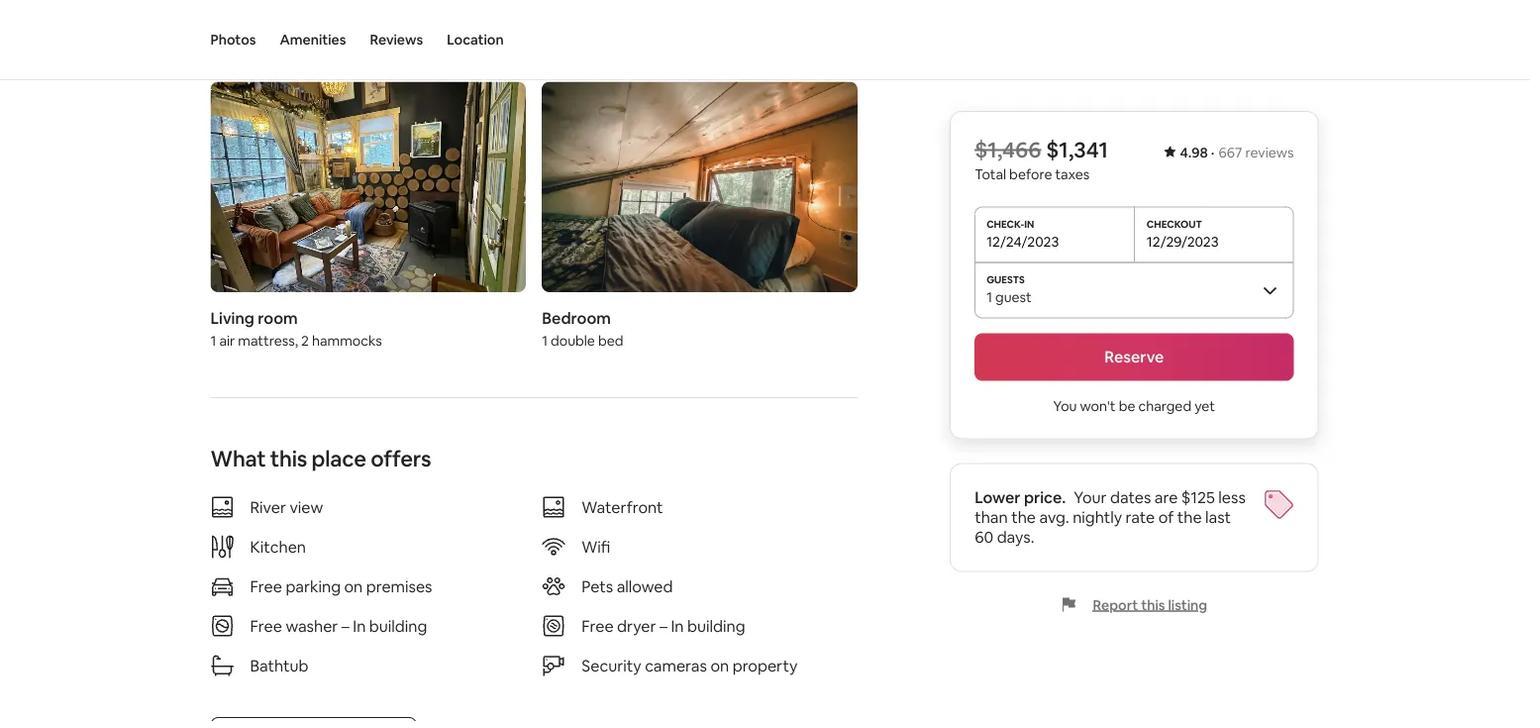Task type: vqa. For each thing, say whether or not it's contained in the screenshot.
on for cameras
yes



Task type: describe. For each thing, give the bounding box(es) containing it.
washer
[[286, 616, 338, 636]]

listing
[[1168, 596, 1208, 614]]

your dates are $125 less than the avg. nightly rate of the last 60 days.
[[975, 487, 1246, 547]]

you
[[1054, 397, 1077, 415]]

security
[[582, 655, 642, 675]]

reviews
[[370, 31, 423, 49]]

be
[[1119, 397, 1136, 415]]

pets allowed
[[582, 576, 673, 596]]

where you'll sleep
[[211, 31, 392, 59]]

$125
[[1182, 487, 1215, 508]]

parking
[[286, 576, 341, 596]]

less
[[1219, 487, 1246, 508]]

4.98 · 667 reviews
[[1180, 144, 1294, 161]]

in for washer
[[353, 616, 366, 636]]

1 guest button
[[975, 262, 1294, 318]]

building for free washer – in building
[[369, 616, 427, 636]]

1 guest
[[987, 288, 1032, 306]]

place
[[312, 444, 366, 472]]

offers
[[371, 444, 431, 472]]

– for dryer
[[660, 616, 668, 636]]

of
[[1159, 507, 1174, 528]]

photos button
[[211, 0, 256, 79]]

location button
[[447, 0, 504, 79]]

living
[[211, 307, 254, 328]]

in for dryer
[[671, 616, 684, 636]]

dryer
[[617, 616, 656, 636]]

won't
[[1080, 397, 1116, 415]]

report this listing button
[[1062, 596, 1208, 614]]

bed
[[598, 332, 624, 350]]

are
[[1155, 487, 1178, 508]]

avg.
[[1040, 507, 1070, 528]]

what
[[211, 444, 266, 472]]

$1,341
[[1046, 136, 1108, 164]]

than
[[975, 507, 1008, 528]]

mattress,
[[238, 332, 298, 350]]

on for parking
[[344, 576, 363, 596]]

this for place
[[270, 444, 307, 472]]

report this listing
[[1093, 596, 1208, 614]]

amenities button
[[280, 0, 346, 79]]

your
[[1074, 487, 1107, 508]]

river
[[250, 497, 286, 517]]

living room 1 air mattress, 2 hammocks
[[211, 307, 382, 350]]

photos
[[211, 31, 256, 49]]

allowed
[[617, 576, 673, 596]]

1 inside living room 1 air mattress, 2 hammocks
[[211, 332, 216, 350]]

last
[[1206, 507, 1232, 528]]

air
[[219, 332, 235, 350]]

rate
[[1126, 507, 1155, 528]]

room
[[258, 307, 298, 328]]

1 the from the left
[[1012, 507, 1036, 528]]

price.
[[1024, 487, 1066, 508]]

guest
[[996, 288, 1032, 306]]

2
[[301, 332, 309, 350]]

report
[[1093, 596, 1139, 614]]

before
[[1010, 165, 1053, 183]]

667
[[1219, 144, 1243, 161]]

amenities
[[280, 31, 346, 49]]



Task type: locate. For each thing, give the bounding box(es) containing it.
1 horizontal spatial 1
[[542, 332, 548, 350]]

you won't be charged yet
[[1054, 397, 1216, 415]]

4.98
[[1180, 144, 1208, 161]]

bathtub
[[250, 655, 308, 675]]

1 left 'air'
[[211, 332, 216, 350]]

1 horizontal spatial in
[[671, 616, 684, 636]]

security cameras on property
[[582, 655, 798, 675]]

–
[[342, 616, 350, 636], [660, 616, 668, 636]]

$1,466 $1,341 total before taxes
[[975, 136, 1108, 183]]

the
[[1012, 507, 1036, 528], [1178, 507, 1202, 528]]

on right parking
[[344, 576, 363, 596]]

1 horizontal spatial –
[[660, 616, 668, 636]]

on for cameras
[[711, 655, 729, 675]]

free down kitchen
[[250, 576, 282, 596]]

0 vertical spatial on
[[344, 576, 363, 596]]

pets
[[582, 576, 613, 596]]

this
[[270, 444, 307, 472], [1142, 596, 1166, 614]]

2 – from the left
[[660, 616, 668, 636]]

building down premises
[[369, 616, 427, 636]]

12/24/2023
[[987, 232, 1059, 250]]

bedroom 1 double bed
[[542, 307, 624, 350]]

1 in from the left
[[353, 616, 366, 636]]

dates
[[1111, 487, 1152, 508]]

this up river view
[[270, 444, 307, 472]]

lower
[[975, 487, 1021, 508]]

reviews
[[1246, 144, 1294, 161]]

1 vertical spatial this
[[1142, 596, 1166, 614]]

1 building from the left
[[369, 616, 427, 636]]

0 horizontal spatial building
[[369, 616, 427, 636]]

2 the from the left
[[1178, 507, 1202, 528]]

on right cameras
[[711, 655, 729, 675]]

days.
[[997, 527, 1035, 547]]

free left dryer
[[582, 616, 614, 636]]

bedroom
[[542, 307, 611, 328]]

yet
[[1195, 397, 1216, 415]]

free for free dryer – in building
[[582, 616, 614, 636]]

free for free washer – in building
[[250, 616, 282, 636]]

wifi
[[582, 536, 611, 557]]

0 horizontal spatial this
[[270, 444, 307, 472]]

free up bathtub
[[250, 616, 282, 636]]

building up security cameras on property
[[688, 616, 746, 636]]

1 horizontal spatial on
[[711, 655, 729, 675]]

·
[[1211, 144, 1215, 161]]

what this place offers
[[211, 444, 431, 472]]

1 left guest
[[987, 288, 993, 306]]

0 horizontal spatial in
[[353, 616, 366, 636]]

– for washer
[[342, 616, 350, 636]]

free washer – in building
[[250, 616, 427, 636]]

0 vertical spatial this
[[270, 444, 307, 472]]

lower price.
[[975, 487, 1066, 508]]

free dryer – in building
[[582, 616, 746, 636]]

the left avg. on the right of the page
[[1012, 507, 1036, 528]]

location
[[447, 31, 504, 49]]

0 horizontal spatial on
[[344, 576, 363, 596]]

charged
[[1139, 397, 1192, 415]]

1 left double on the top left of the page
[[542, 332, 548, 350]]

in
[[353, 616, 366, 636], [671, 616, 684, 636]]

1 inside popup button
[[987, 288, 993, 306]]

2 horizontal spatial 1
[[987, 288, 993, 306]]

reviews button
[[370, 0, 423, 79]]

view
[[290, 497, 323, 517]]

1
[[987, 288, 993, 306], [211, 332, 216, 350], [542, 332, 548, 350]]

$1,466
[[975, 136, 1042, 164]]

free for free parking on premises
[[250, 576, 282, 596]]

– right washer
[[342, 616, 350, 636]]

building
[[369, 616, 427, 636], [688, 616, 746, 636]]

double
[[551, 332, 595, 350]]

building for free dryer – in building
[[688, 616, 746, 636]]

in up cameras
[[671, 616, 684, 636]]

free
[[250, 576, 282, 596], [250, 616, 282, 636], [582, 616, 614, 636]]

total
[[975, 165, 1007, 183]]

in down the free parking on premises
[[353, 616, 366, 636]]

free parking on premises
[[250, 576, 432, 596]]

reserve
[[1105, 347, 1164, 367]]

1 horizontal spatial building
[[688, 616, 746, 636]]

where
[[211, 31, 278, 59]]

the right of
[[1178, 507, 1202, 528]]

1 inside bedroom 1 double bed
[[542, 332, 548, 350]]

where you'll sleep region
[[203, 31, 866, 357]]

living room image
[[211, 82, 526, 292], [211, 82, 526, 292]]

1 – from the left
[[342, 616, 350, 636]]

1 vertical spatial on
[[711, 655, 729, 675]]

1 horizontal spatial this
[[1142, 596, 1166, 614]]

sleep
[[338, 31, 392, 59]]

– right dryer
[[660, 616, 668, 636]]

2 in from the left
[[671, 616, 684, 636]]

on
[[344, 576, 363, 596], [711, 655, 729, 675]]

hammocks
[[312, 332, 382, 350]]

taxes
[[1056, 165, 1090, 183]]

reserve button
[[975, 333, 1294, 381]]

0 horizontal spatial 1
[[211, 332, 216, 350]]

cameras
[[645, 655, 707, 675]]

60
[[975, 527, 994, 547]]

property
[[733, 655, 798, 675]]

you'll
[[283, 31, 334, 59]]

this for listing
[[1142, 596, 1166, 614]]

2 building from the left
[[688, 616, 746, 636]]

kitchen
[[250, 536, 306, 557]]

this left listing
[[1142, 596, 1166, 614]]

12/29/2023
[[1147, 232, 1219, 250]]

0 horizontal spatial the
[[1012, 507, 1036, 528]]

0 horizontal spatial –
[[342, 616, 350, 636]]

cozy and comfy full-sized bed in "the nest" sleeping loft



(photo by chris daniele) image
[[542, 82, 858, 292], [542, 82, 858, 292]]

1 horizontal spatial the
[[1178, 507, 1202, 528]]

waterfront
[[582, 497, 663, 517]]

premises
[[366, 576, 432, 596]]

river view
[[250, 497, 323, 517]]

nightly
[[1073, 507, 1122, 528]]



